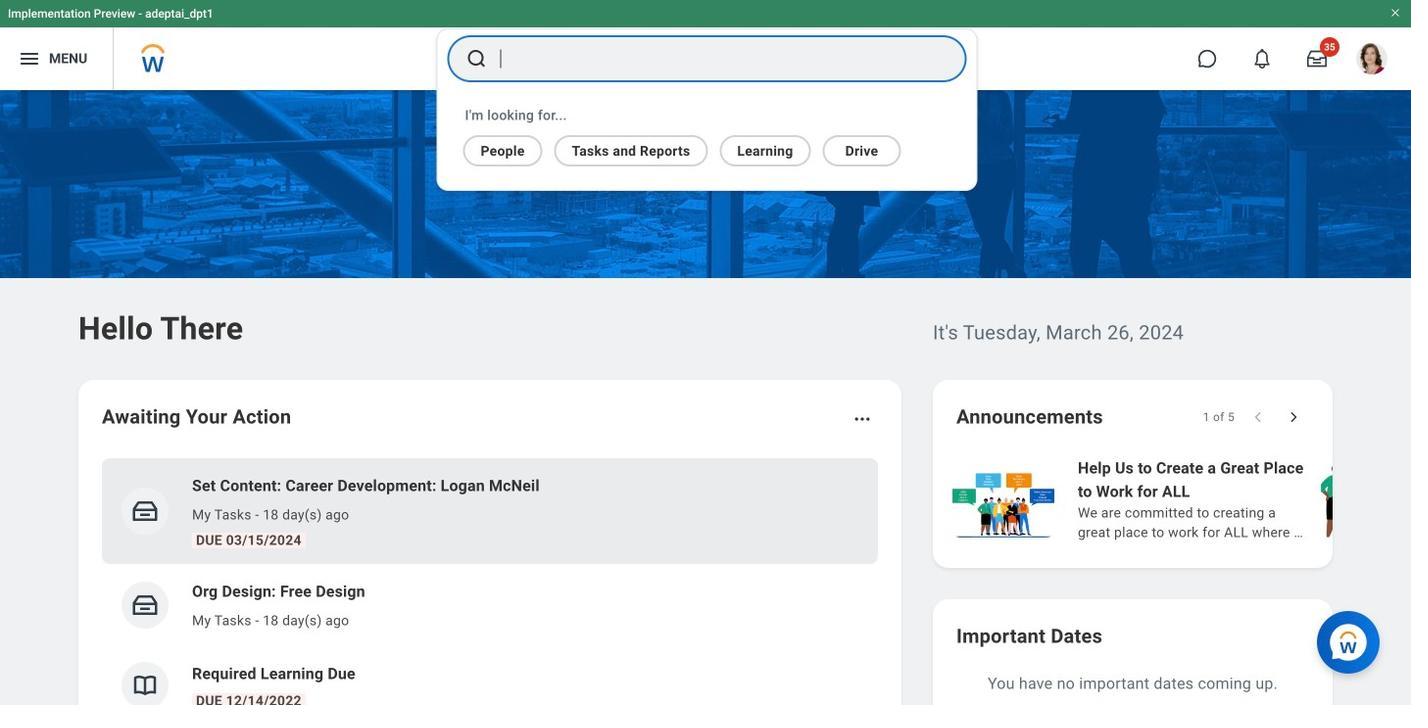 Task type: locate. For each thing, give the bounding box(es) containing it.
chevron left small image
[[1249, 408, 1269, 427]]

list box
[[438, 127, 953, 167]]

banner
[[0, 0, 1412, 90]]

status
[[1204, 410, 1235, 425]]

Search Workday  search field
[[500, 37, 926, 80]]

inbox large image
[[1308, 49, 1327, 69]]

0 horizontal spatial list
[[102, 459, 878, 706]]

related actions image
[[853, 410, 873, 429]]

inbox image
[[130, 497, 160, 526], [130, 591, 160, 621]]

None search field
[[437, 28, 978, 191]]

search image
[[465, 47, 489, 71]]

1 horizontal spatial list
[[949, 455, 1412, 545]]

0 vertical spatial inbox image
[[130, 497, 160, 526]]

list item
[[102, 459, 878, 565]]

list
[[949, 455, 1412, 545], [102, 459, 878, 706]]

1 vertical spatial inbox image
[[130, 591, 160, 621]]

main content
[[0, 90, 1412, 706]]

2 inbox image from the top
[[130, 591, 160, 621]]



Task type: vqa. For each thing, say whether or not it's contained in the screenshot.
Benefits by Date's Benefits
no



Task type: describe. For each thing, give the bounding box(es) containing it.
1 inbox image from the top
[[130, 497, 160, 526]]

book open image
[[130, 672, 160, 701]]

notifications large image
[[1253, 49, 1273, 69]]

chevron right small image
[[1284, 408, 1304, 427]]

profile logan mcneil image
[[1357, 43, 1388, 79]]

justify image
[[18, 47, 41, 71]]

close environment banner image
[[1390, 7, 1402, 19]]



